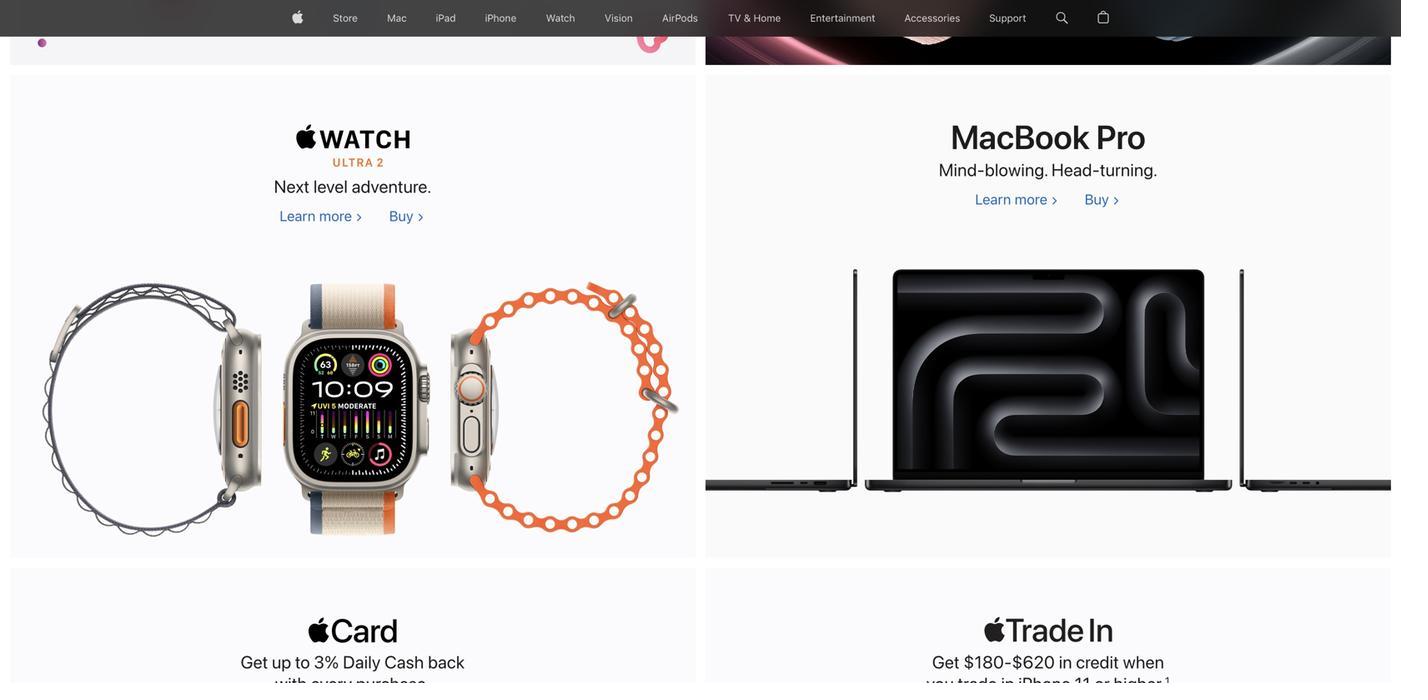 Task type: vqa. For each thing, say whether or not it's contained in the screenshot.
Buy to the left
yes



Task type: describe. For each thing, give the bounding box(es) containing it.
buy link for left "learn more" link
[[389, 208, 424, 225]]

more for left "learn more" link
[[319, 208, 352, 225]]

entertainment image
[[811, 0, 875, 37]]

support image
[[990, 0, 1026, 37]]

0 horizontal spatial buy
[[389, 208, 413, 225]]

tv and home image
[[727, 0, 782, 37]]

0 horizontal spatial learn
[[279, 208, 315, 225]]

watch image
[[546, 0, 575, 37]]

store image
[[333, 0, 358, 37]]

apple image
[[292, 0, 304, 37]]

1 horizontal spatial learn more
[[975, 191, 1047, 208]]

airpods image
[[662, 0, 698, 37]]

0 horizontal spatial learn more
[[279, 208, 352, 225]]



Task type: locate. For each thing, give the bounding box(es) containing it.
buy
[[1085, 191, 1109, 208], [389, 208, 413, 225]]

1 horizontal spatial more
[[1015, 191, 1047, 208]]

learn
[[975, 191, 1011, 208], [279, 208, 315, 225]]

more
[[1015, 191, 1047, 208], [319, 208, 352, 225]]

1 horizontal spatial buy
[[1085, 191, 1109, 208]]

vision image
[[605, 0, 633, 37]]

1 horizontal spatial learn
[[975, 191, 1011, 208]]

mac image
[[387, 0, 406, 37]]

iphone image
[[485, 0, 517, 37]]

0 horizontal spatial learn more link
[[279, 208, 362, 225]]

ipad image
[[436, 0, 456, 37]]

learn more
[[975, 191, 1047, 208], [279, 208, 352, 225]]

buy link for the rightmost "learn more" link
[[1085, 191, 1119, 208]]

0 horizontal spatial more
[[319, 208, 352, 225]]

1 horizontal spatial learn more link
[[975, 191, 1058, 208]]

1 horizontal spatial buy link
[[1085, 191, 1119, 208]]

buy link
[[1085, 191, 1119, 208], [389, 208, 424, 225]]

0 horizontal spatial buy link
[[389, 208, 424, 225]]

learn more link
[[975, 191, 1058, 208], [279, 208, 362, 225]]

accessories image
[[905, 0, 960, 37]]

more for the rightmost "learn more" link
[[1015, 191, 1047, 208]]



